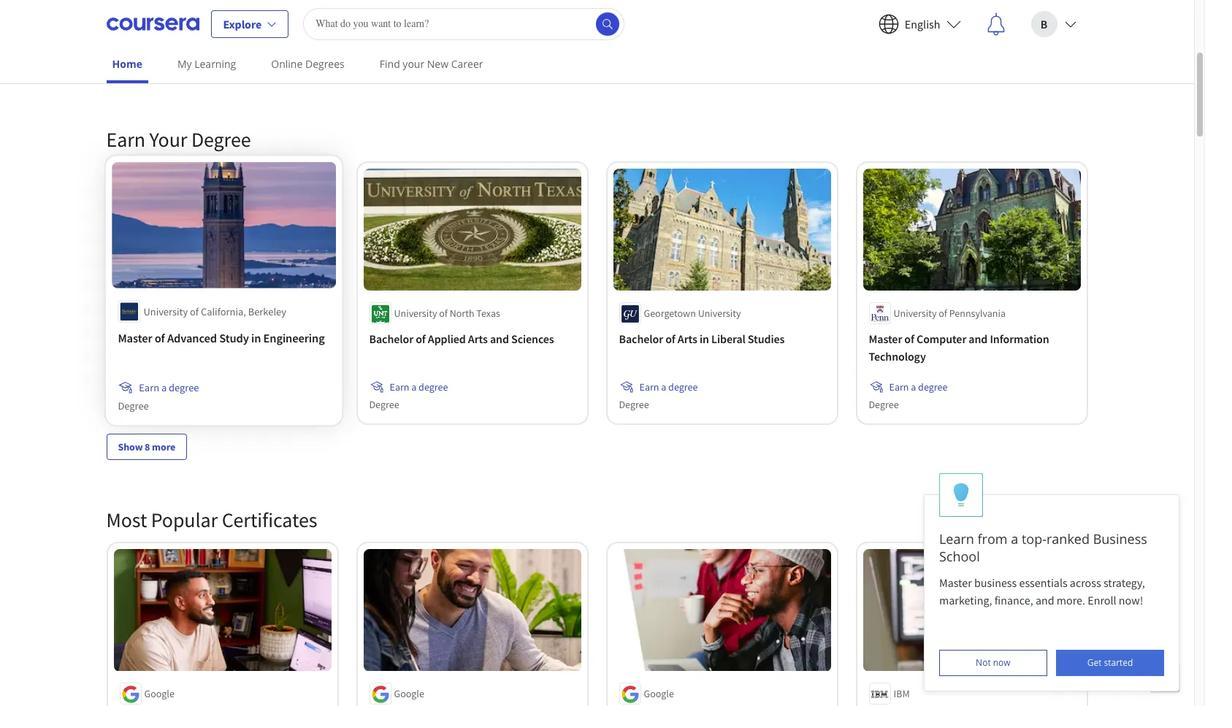Task type: describe. For each thing, give the bounding box(es) containing it.
get
[[1088, 657, 1102, 669]]

bachelor of applied arts and sciences link
[[369, 331, 576, 348]]

a for arts
[[662, 381, 667, 394]]

studies
[[748, 332, 785, 347]]

b button
[[1020, 0, 1089, 47]]

of for arts
[[666, 332, 676, 347]]

across
[[1071, 576, 1102, 591]]

earn for bachelor of arts in liberal studies
[[640, 381, 660, 394]]

strategy,
[[1104, 576, 1146, 591]]

show for show 8 more button inside the earn your degree collection element
[[118, 441, 143, 454]]

california,
[[201, 305, 246, 318]]

of for computer
[[905, 332, 915, 347]]

university of california, berkeley
[[143, 305, 286, 318]]

career
[[451, 57, 483, 71]]

most popular certificates collection element
[[98, 484, 1097, 707]]

technology
[[869, 350, 927, 364]]

certificates
[[222, 507, 317, 534]]

university of north texas
[[394, 307, 501, 320]]

berkeley
[[248, 305, 286, 318]]

of for advanced
[[154, 330, 165, 345]]

a for advanced
[[161, 381, 166, 394]]

8 inside earn your degree collection element
[[145, 441, 150, 454]]

get started link
[[1057, 650, 1165, 677]]

home link
[[106, 48, 148, 83]]

explore button
[[211, 10, 289, 38]]

earn your degree
[[106, 126, 251, 152]]

lightbulb tip image
[[954, 483, 970, 508]]

sciences
[[512, 332, 554, 347]]

show 8 more button inside earn your degree collection element
[[106, 434, 187, 461]]

texas
[[477, 307, 501, 320]]

learn from a top-ranked business school
[[940, 531, 1148, 566]]

ranked
[[1047, 531, 1090, 548]]

earn for master of advanced study in engineering
[[139, 381, 159, 394]]

finance,
[[995, 593, 1034, 608]]

from
[[978, 531, 1008, 548]]

master for master of computer and information technology
[[869, 332, 903, 347]]

degree for arts
[[669, 381, 698, 394]]

earn for master of computer and information technology
[[890, 381, 910, 394]]

master business essentials across strategy, marketing, finance, and more. enroll now!
[[940, 576, 1148, 608]]

master of computer and information technology link
[[869, 331, 1075, 366]]

earn your degree collection element
[[98, 103, 1097, 484]]

most
[[106, 507, 147, 534]]

of for pennsylvania
[[939, 307, 948, 320]]

b
[[1041, 16, 1048, 31]]

business
[[1094, 531, 1148, 548]]

my
[[178, 57, 192, 71]]

not
[[977, 657, 992, 669]]

business
[[975, 576, 1018, 591]]

my learning link
[[172, 48, 242, 80]]

pennsylvania
[[950, 307, 1006, 320]]

earn a degree for arts
[[640, 381, 698, 394]]

your
[[403, 57, 425, 71]]

a for computer
[[912, 381, 917, 394]]

earn a degree for advanced
[[139, 381, 199, 394]]

not now
[[977, 657, 1011, 669]]

a for applied
[[412, 381, 417, 394]]

of for california,
[[190, 305, 198, 318]]

1 google from the left
[[144, 688, 175, 702]]

degree for computer
[[919, 381, 948, 394]]

bachelor of applied arts and sciences
[[369, 332, 554, 347]]

english
[[905, 16, 941, 31]]

university for master of advanced study in engineering
[[143, 305, 188, 318]]

and inside master of computer and information technology
[[969, 332, 988, 347]]

applied
[[428, 332, 466, 347]]

my learning
[[178, 57, 236, 71]]

get started with these free courses collection element
[[98, 0, 1097, 103]]

2 course from the left
[[369, 17, 399, 30]]

now!
[[1120, 593, 1144, 608]]

of for applied
[[416, 332, 426, 347]]



Task type: vqa. For each thing, say whether or not it's contained in the screenshot.
MS-
no



Task type: locate. For each thing, give the bounding box(es) containing it.
top-
[[1022, 531, 1047, 548]]

1 horizontal spatial in
[[700, 332, 710, 347]]

engineering
[[263, 330, 325, 345]]

earn a degree
[[139, 381, 199, 394], [390, 381, 448, 394], [640, 381, 698, 394], [890, 381, 948, 394]]

4 course from the left
[[869, 17, 899, 30]]

1 horizontal spatial master
[[869, 332, 903, 347]]

degree down the applied
[[419, 381, 448, 394]]

of down georgetown
[[666, 332, 676, 347]]

university for master of computer and information technology
[[894, 307, 937, 320]]

earn a degree down the applied
[[390, 381, 448, 394]]

2 bachelor from the left
[[619, 332, 664, 347]]

university of pennsylvania
[[894, 307, 1006, 320]]

1 course from the left
[[119, 17, 149, 30]]

master
[[118, 330, 152, 345], [869, 332, 903, 347], [940, 576, 973, 591]]

more for show 8 more button within the the get started with these free courses collection 'element'
[[152, 60, 176, 73]]

master inside master business essentials across strategy, marketing, finance, and more. enroll now!
[[940, 576, 973, 591]]

bachelor of arts in liberal studies
[[619, 332, 785, 347]]

8
[[145, 60, 150, 73], [145, 441, 150, 454]]

3 google from the left
[[644, 688, 675, 702]]

online
[[271, 57, 303, 71]]

1 vertical spatial more
[[152, 441, 176, 454]]

degrees
[[305, 57, 345, 71]]

degree for bachelor of arts in liberal studies
[[619, 399, 649, 412]]

marketing,
[[940, 593, 993, 608]]

degree for advanced
[[168, 381, 199, 394]]

1 horizontal spatial google
[[394, 688, 425, 702]]

of left advanced
[[154, 330, 165, 345]]

degree for master of computer and information technology
[[869, 399, 899, 412]]

1 show from the top
[[118, 60, 143, 73]]

show for show 8 more button within the the get started with these free courses collection 'element'
[[118, 60, 143, 73]]

1 horizontal spatial and
[[969, 332, 988, 347]]

most popular certificates
[[106, 507, 317, 534]]

popular
[[151, 507, 218, 534]]

georgetown
[[644, 307, 696, 320]]

more
[[152, 60, 176, 73], [152, 441, 176, 454]]

arts
[[468, 332, 488, 347], [678, 332, 698, 347]]

degree for applied
[[419, 381, 448, 394]]

find
[[380, 57, 400, 71]]

bachelor of arts in liberal studies link
[[619, 331, 826, 348]]

1 vertical spatial show 8 more button
[[106, 434, 187, 461]]

None search field
[[303, 8, 625, 40]]

enroll
[[1088, 593, 1117, 608]]

earn a degree for computer
[[890, 381, 948, 394]]

8 inside the get started with these free courses collection 'element'
[[145, 60, 150, 73]]

and inside master business essentials across strategy, marketing, finance, and more. enroll now!
[[1036, 593, 1055, 608]]

2 show from the top
[[118, 441, 143, 454]]

show inside earn your degree collection element
[[118, 441, 143, 454]]

and
[[490, 332, 509, 347], [969, 332, 988, 347], [1036, 593, 1055, 608]]

1 8 from the top
[[145, 60, 150, 73]]

show 8 more for show 8 more button within the the get started with these free courses collection 'element'
[[118, 60, 176, 73]]

in inside bachelor of arts in liberal studies link
[[700, 332, 710, 347]]

advanced
[[167, 330, 217, 345]]

and down essentials
[[1036, 593, 1055, 608]]

course
[[119, 17, 149, 30], [369, 17, 399, 30], [619, 17, 649, 30], [869, 17, 899, 30]]

in right study
[[251, 330, 261, 345]]

online degrees
[[271, 57, 345, 71]]

1 show 8 more from the top
[[118, 60, 176, 73]]

of up 'computer'
[[939, 307, 948, 320]]

get started
[[1088, 657, 1134, 669]]

find your new career link
[[374, 48, 489, 80]]

of for north
[[439, 307, 448, 320]]

coursera image
[[106, 12, 199, 35]]

started
[[1105, 657, 1134, 669]]

more for show 8 more button inside the earn your degree collection element
[[152, 441, 176, 454]]

0 vertical spatial show
[[118, 60, 143, 73]]

of up advanced
[[190, 305, 198, 318]]

2 show 8 more from the top
[[118, 441, 176, 454]]

2 arts from the left
[[678, 332, 698, 347]]

0 vertical spatial 8
[[145, 60, 150, 73]]

master for master of advanced study in engineering
[[118, 330, 152, 345]]

1 vertical spatial show 8 more
[[118, 441, 176, 454]]

help center image
[[1157, 669, 1175, 686]]

and down pennsylvania
[[969, 332, 988, 347]]

show 8 more inside the get started with these free courses collection 'element'
[[118, 60, 176, 73]]

degree
[[168, 381, 199, 394], [419, 381, 448, 394], [669, 381, 698, 394], [919, 381, 948, 394]]

arts down texas
[[468, 332, 488, 347]]

of left the applied
[[416, 332, 426, 347]]

degree down the technology
[[919, 381, 948, 394]]

1 arts from the left
[[468, 332, 488, 347]]

ibm
[[894, 688, 910, 702]]

bachelor for bachelor of arts in liberal studies
[[619, 332, 664, 347]]

more inside earn your degree collection element
[[152, 441, 176, 454]]

earn a degree for applied
[[390, 381, 448, 394]]

university
[[143, 305, 188, 318], [394, 307, 437, 320], [698, 307, 742, 320], [894, 307, 937, 320]]

2 horizontal spatial google
[[644, 688, 675, 702]]

show 8 more button inside the get started with these free courses collection 'element'
[[106, 53, 187, 79]]

online degrees link
[[266, 48, 351, 80]]

essentials
[[1020, 576, 1068, 591]]

more.
[[1057, 593, 1086, 608]]

show 8 more button
[[106, 53, 187, 79], [106, 434, 187, 461]]

degree down advanced
[[168, 381, 199, 394]]

of left north
[[439, 307, 448, 320]]

arts down "georgetown university"
[[678, 332, 698, 347]]

0 horizontal spatial bachelor
[[369, 332, 414, 347]]

google
[[144, 688, 175, 702], [394, 688, 425, 702], [644, 688, 675, 702]]

school
[[940, 548, 981, 566]]

1 horizontal spatial arts
[[678, 332, 698, 347]]

in inside master of advanced study in engineering link
[[251, 330, 261, 345]]

computer
[[917, 332, 967, 347]]

2 more from the top
[[152, 441, 176, 454]]

earn for bachelor of applied arts and sciences
[[390, 381, 410, 394]]

university up advanced
[[143, 305, 188, 318]]

bachelor
[[369, 332, 414, 347], [619, 332, 664, 347]]

not now button
[[940, 650, 1048, 677]]

1 more from the top
[[152, 60, 176, 73]]

of
[[190, 305, 198, 318], [439, 307, 448, 320], [939, 307, 948, 320], [154, 330, 165, 345], [416, 332, 426, 347], [666, 332, 676, 347], [905, 332, 915, 347]]

university for bachelor of applied arts and sciences
[[394, 307, 437, 320]]

0 horizontal spatial in
[[251, 330, 261, 345]]

home
[[112, 57, 142, 71]]

more inside the get started with these free courses collection 'element'
[[152, 60, 176, 73]]

of inside master of computer and information technology
[[905, 332, 915, 347]]

university up bachelor of arts in liberal studies link
[[698, 307, 742, 320]]

1 bachelor from the left
[[369, 332, 414, 347]]

english button
[[867, 0, 973, 47]]

your
[[149, 126, 187, 152]]

now
[[994, 657, 1011, 669]]

bachelor for bachelor of applied arts and sciences
[[369, 332, 414, 347]]

master of advanced study in engineering link
[[118, 329, 330, 347]]

0 horizontal spatial and
[[490, 332, 509, 347]]

degree for bachelor of applied arts and sciences
[[369, 399, 399, 412]]

0 horizontal spatial master
[[118, 330, 152, 345]]

earn a degree down advanced
[[139, 381, 199, 394]]

earn a degree down bachelor of arts in liberal studies
[[640, 381, 698, 394]]

of up the technology
[[905, 332, 915, 347]]

master of computer and information technology
[[869, 332, 1050, 364]]

a
[[161, 381, 166, 394], [412, 381, 417, 394], [662, 381, 667, 394], [912, 381, 917, 394], [1012, 531, 1019, 548]]

show
[[118, 60, 143, 73], [118, 441, 143, 454]]

master up the technology
[[869, 332, 903, 347]]

degree down bachelor of arts in liberal studies
[[669, 381, 698, 394]]

earn a degree down the technology
[[890, 381, 948, 394]]

earn
[[106, 126, 145, 152], [139, 381, 159, 394], [390, 381, 410, 394], [640, 381, 660, 394], [890, 381, 910, 394]]

0 vertical spatial more
[[152, 60, 176, 73]]

2 show 8 more button from the top
[[106, 434, 187, 461]]

bachelor down georgetown
[[619, 332, 664, 347]]

0 horizontal spatial google
[[144, 688, 175, 702]]

university up 'computer'
[[894, 307, 937, 320]]

0 horizontal spatial arts
[[468, 332, 488, 347]]

alice element
[[925, 474, 1180, 692]]

georgetown university
[[644, 307, 742, 320]]

2 8 from the top
[[145, 441, 150, 454]]

in left 'liberal'
[[700, 332, 710, 347]]

a inside learn from a top-ranked business school
[[1012, 531, 1019, 548]]

1 vertical spatial 8
[[145, 441, 150, 454]]

0 vertical spatial show 8 more button
[[106, 53, 187, 79]]

learn
[[940, 531, 975, 548]]

learning
[[195, 57, 236, 71]]

find your new career
[[380, 57, 483, 71]]

2 google from the left
[[394, 688, 425, 702]]

show inside the get started with these free courses collection 'element'
[[118, 60, 143, 73]]

master of advanced study in engineering
[[118, 330, 325, 345]]

master up marketing,
[[940, 576, 973, 591]]

information
[[991, 332, 1050, 347]]

1 vertical spatial show
[[118, 441, 143, 454]]

0 vertical spatial show 8 more
[[118, 60, 176, 73]]

master left advanced
[[118, 330, 152, 345]]

liberal
[[712, 332, 746, 347]]

study
[[219, 330, 249, 345]]

university up the applied
[[394, 307, 437, 320]]

and down texas
[[490, 332, 509, 347]]

explore
[[223, 16, 262, 31]]

in
[[251, 330, 261, 345], [700, 332, 710, 347]]

degree for master of advanced study in engineering
[[118, 399, 149, 412]]

2 horizontal spatial and
[[1036, 593, 1055, 608]]

show 8 more inside earn your degree collection element
[[118, 441, 176, 454]]

What do you want to learn? text field
[[303, 8, 625, 40]]

2 horizontal spatial master
[[940, 576, 973, 591]]

show 8 more for show 8 more button inside the earn your degree collection element
[[118, 441, 176, 454]]

north
[[450, 307, 475, 320]]

1 show 8 more button from the top
[[106, 53, 187, 79]]

bachelor left the applied
[[369, 332, 414, 347]]

3 course from the left
[[619, 17, 649, 30]]

master inside master of computer and information technology
[[869, 332, 903, 347]]

1 horizontal spatial bachelor
[[619, 332, 664, 347]]

new
[[427, 57, 449, 71]]

degree
[[191, 126, 251, 152], [369, 399, 399, 412], [619, 399, 649, 412], [869, 399, 899, 412], [118, 399, 149, 412]]



